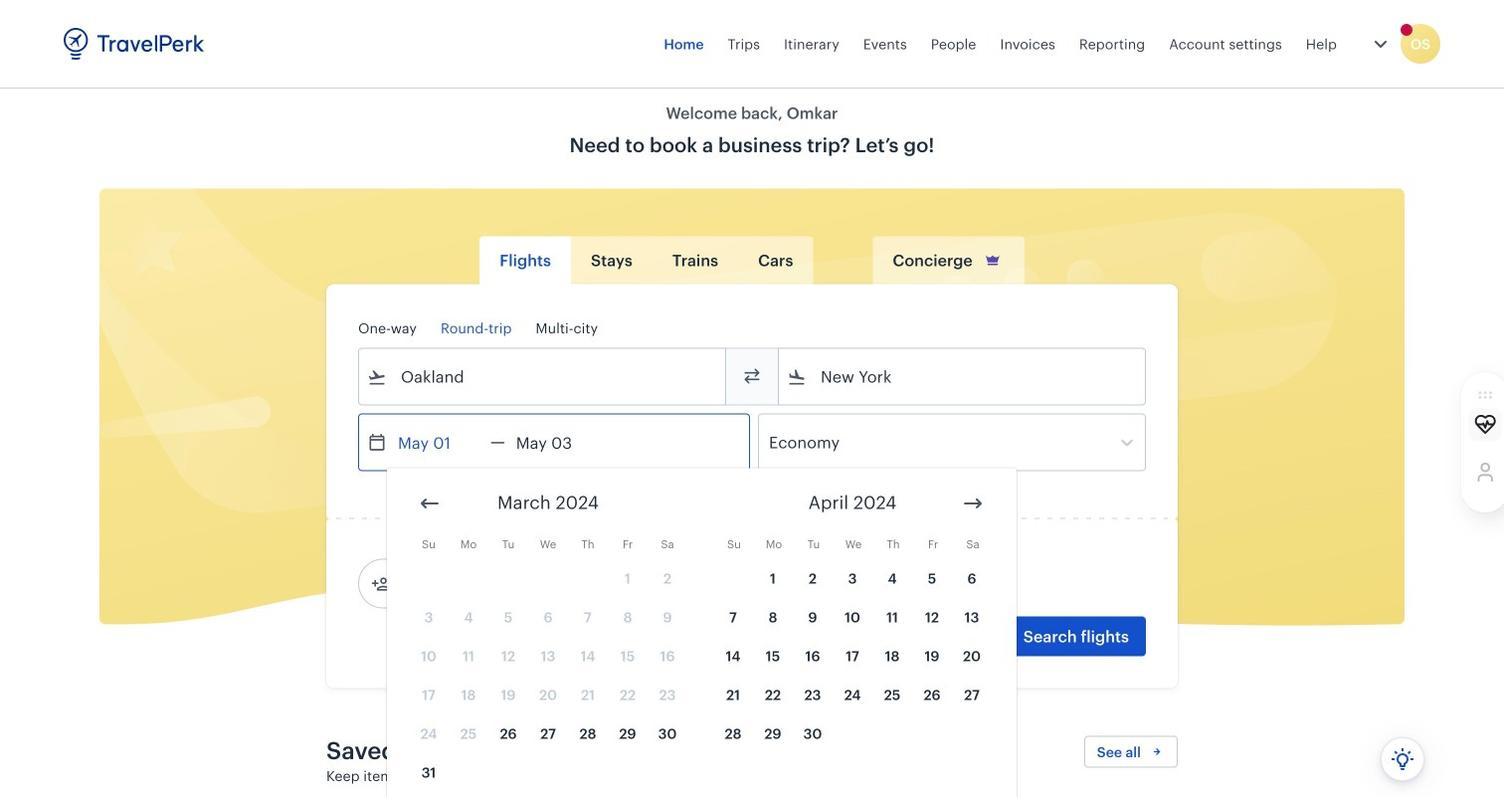 Task type: describe. For each thing, give the bounding box(es) containing it.
calendar application
[[387, 468, 1505, 797]]

Return text field
[[505, 414, 609, 470]]

From search field
[[387, 361, 700, 393]]

To search field
[[807, 361, 1120, 393]]

Add first traveler search field
[[391, 568, 598, 600]]



Task type: locate. For each thing, give the bounding box(es) containing it.
Depart text field
[[387, 414, 491, 470]]

move backward to switch to the previous month. image
[[418, 492, 442, 515]]

move forward to switch to the next month. image
[[961, 492, 985, 515]]



